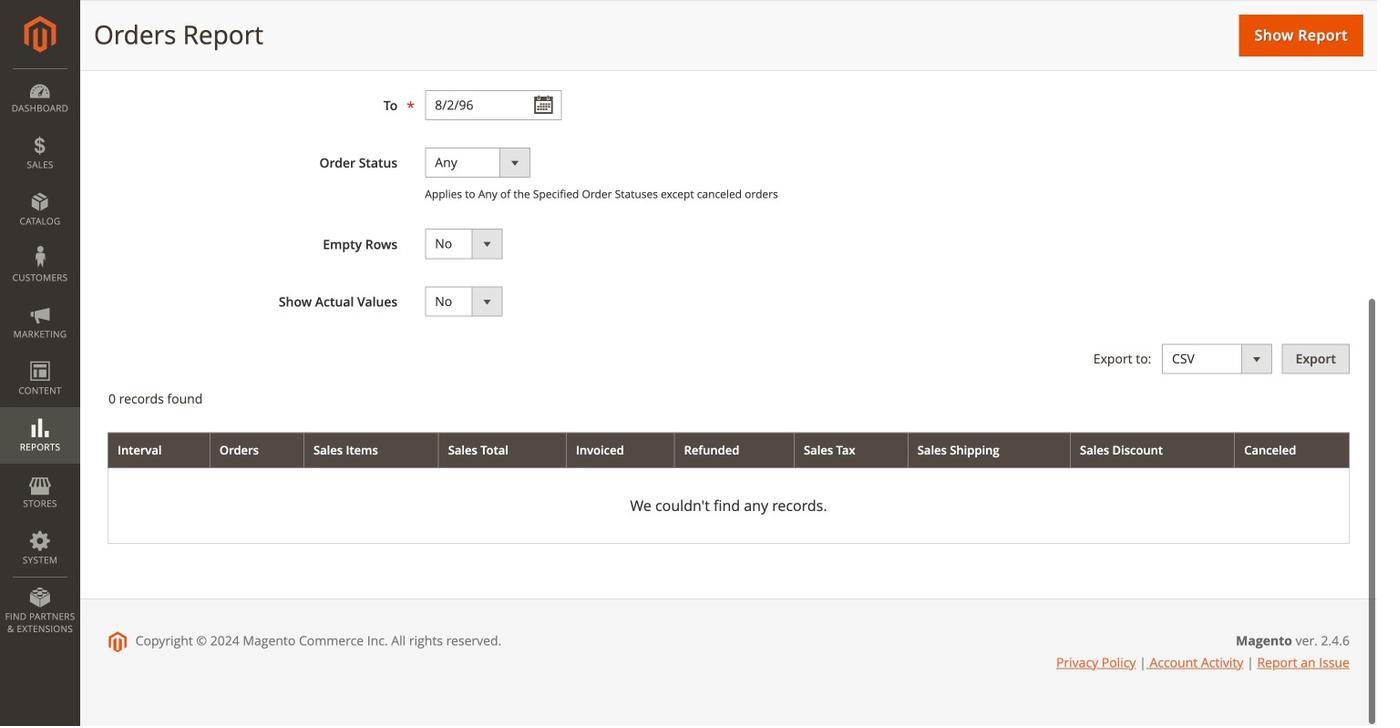 Task type: locate. For each thing, give the bounding box(es) containing it.
None text field
[[425, 33, 562, 63], [425, 90, 562, 120], [425, 33, 562, 63], [425, 90, 562, 120]]

menu bar
[[0, 68, 80, 645]]

magento admin panel image
[[24, 15, 56, 53]]



